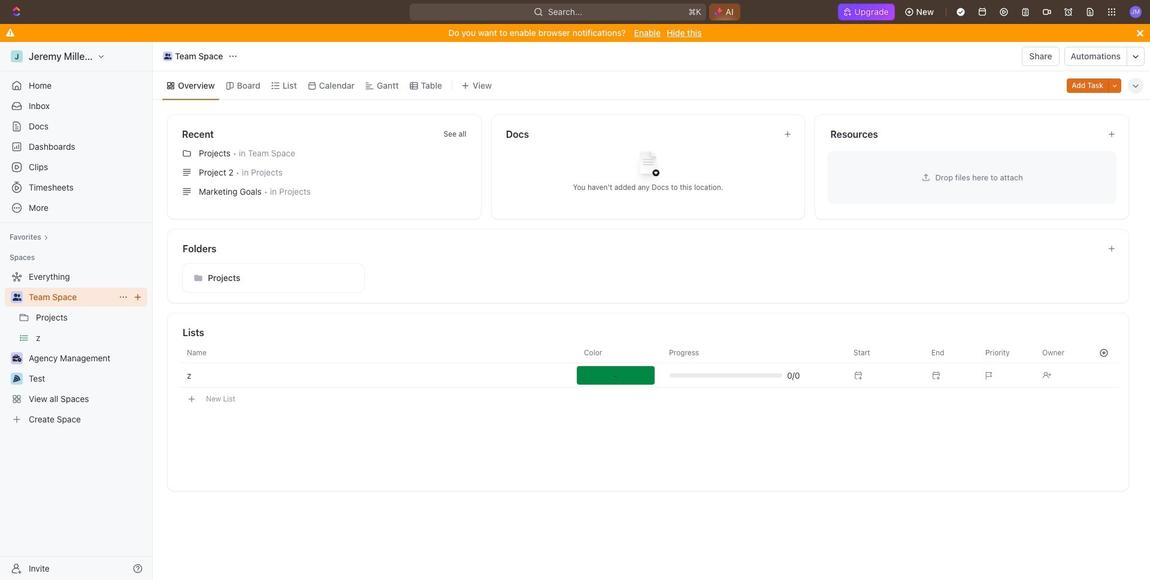 Task type: describe. For each thing, give the bounding box(es) containing it.
0 horizontal spatial user group image
[[12, 294, 21, 301]]

pizza slice image
[[13, 375, 20, 382]]

tree inside sidebar navigation
[[5, 267, 147, 429]]

no most used docs image
[[624, 142, 672, 190]]



Task type: vqa. For each thing, say whether or not it's contained in the screenshot.
pizza slice image
yes



Task type: locate. For each thing, give the bounding box(es) containing it.
0 vertical spatial user group image
[[164, 53, 172, 59]]

tree
[[5, 267, 147, 429]]

1 vertical spatial user group image
[[12, 294, 21, 301]]

business time image
[[12, 355, 21, 362]]

user group image
[[164, 53, 172, 59], [12, 294, 21, 301]]

jeremy miller's workspace, , element
[[11, 50, 23, 62]]

1 horizontal spatial user group image
[[164, 53, 172, 59]]

sidebar navigation
[[0, 42, 155, 580]]



